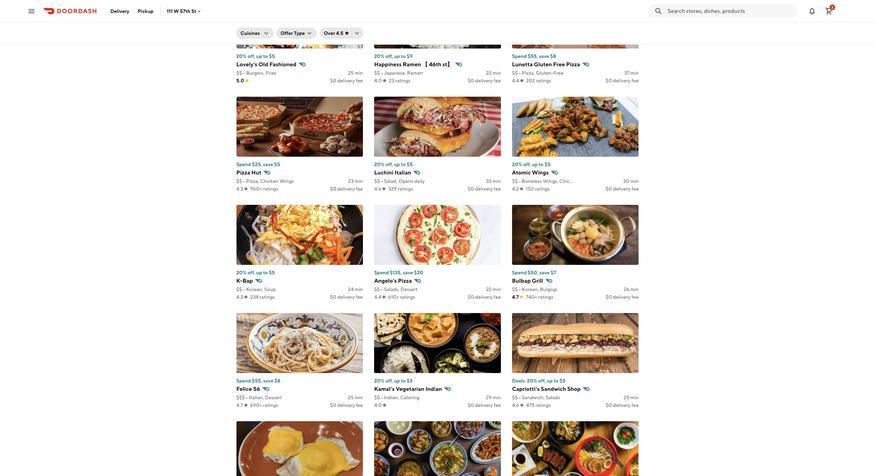 Task type: vqa. For each thing, say whether or not it's contained in the screenshot.


Task type: describe. For each thing, give the bounding box(es) containing it.
over
[[324, 30, 335, 36]]

type
[[294, 30, 305, 36]]

gluten-
[[536, 70, 554, 76]]

old
[[259, 61, 268, 68]]

• for happiness
[[381, 70, 383, 76]]

4.7 for bulbap grill
[[512, 295, 519, 300]]

610+
[[389, 295, 399, 300]]

4.4 for angelo's pizza
[[374, 295, 382, 300]]

korean, for grill
[[522, 287, 539, 293]]

$5 for kamal's vegetarian indian
[[407, 379, 413, 384]]

kamal's
[[374, 386, 395, 393]]

ratings for bap
[[260, 295, 275, 300]]

$0 delivery fee for atomic wings
[[606, 186, 639, 192]]

spend for felice
[[236, 379, 251, 384]]

111 w 57th st
[[167, 8, 196, 14]]

4.6 for capriotti's sandwich shop
[[512, 403, 519, 409]]

fee for bulbap grill
[[632, 295, 639, 300]]

0 vertical spatial ramen
[[403, 61, 421, 68]]

atomic
[[512, 170, 531, 176]]

23 min
[[348, 179, 363, 184]]

$0 for bulbap grill
[[606, 295, 612, 300]]

off, for k-
[[248, 270, 255, 276]]

$$$ • italian, dessert
[[236, 395, 282, 401]]

lunetta gluten free pizza
[[512, 61, 580, 68]]

opens
[[399, 179, 414, 184]]

over 4.5 button
[[320, 28, 363, 39]]

1 horizontal spatial pizza
[[398, 278, 412, 285]]

$0 delivery fee for angelo's pizza
[[468, 295, 501, 300]]

salads
[[546, 395, 560, 401]]

soup
[[264, 287, 276, 293]]

lunetta
[[512, 61, 533, 68]]

$$ • salads, dessert
[[374, 287, 418, 293]]

ratings for 56
[[263, 403, 278, 409]]

salads,
[[384, 287, 400, 293]]

angelo's
[[374, 278, 397, 285]]

fee for kamal's vegetarian indian
[[494, 403, 501, 409]]

4.3 for k-
[[236, 295, 243, 300]]

off, up capriotti's sandwich shop
[[539, 379, 546, 384]]

20% for lovely's
[[236, 53, 247, 59]]

0 horizontal spatial wings
[[280, 179, 294, 184]]

22 min for angelo's pizza
[[486, 287, 501, 293]]

st
[[192, 8, 196, 14]]

up for ramen
[[394, 53, 400, 59]]

burgers,
[[246, 70, 265, 76]]

boneless
[[522, 179, 542, 184]]

4.0 for 23 ratings
[[374, 78, 382, 84]]

$5 right $25,
[[274, 162, 280, 167]]

delivery for pizza hut
[[337, 186, 355, 192]]

catering
[[400, 395, 420, 401]]

deals: 20% off, up to $5
[[512, 379, 566, 384]]

luchini
[[374, 170, 394, 176]]

spend $50, save $7
[[512, 270, 557, 276]]

min for lovely's old fashioned
[[355, 70, 363, 76]]

grill
[[532, 278, 543, 285]]

$$ for angelo's
[[374, 287, 380, 293]]

$5 for luchini italian
[[407, 162, 413, 167]]

22 for happiness ramen 【 46th st】
[[486, 70, 492, 76]]

min for kamal's vegetarian indian
[[493, 395, 501, 401]]

happiness
[[374, 61, 402, 68]]

152
[[526, 186, 534, 192]]

25 min for felice 56
[[348, 395, 363, 401]]

ratings for sandwich
[[536, 403, 551, 409]]

• for pizza
[[243, 179, 245, 184]]

spend for angelo's
[[374, 270, 389, 276]]

20% off, up to $5 for italian
[[374, 162, 413, 167]]

33
[[486, 179, 492, 184]]

22 for angelo's pizza
[[486, 287, 492, 293]]

lovely's old fashioned
[[236, 61, 297, 68]]

fee for felice 56
[[356, 403, 363, 409]]

ratings for wings
[[535, 186, 550, 192]]

delivery for lovely's old fashioned
[[337, 78, 355, 84]]

202 ratings
[[526, 78, 552, 84]]

$$ for lovely's
[[236, 70, 242, 76]]

37 min
[[625, 70, 639, 76]]

29 min
[[486, 395, 501, 401]]

【
[[422, 61, 428, 68]]

spend $135, save $20
[[374, 270, 424, 276]]

$5 up the sandwich
[[560, 379, 566, 384]]

20% off, up to $5 for old
[[236, 53, 275, 59]]

daily
[[414, 179, 425, 184]]

delivery for luchini italian
[[475, 186, 493, 192]]

over 4.5
[[324, 30, 344, 36]]

$25,
[[252, 162, 262, 167]]

• for luchini
[[381, 179, 383, 184]]

gluten
[[534, 61, 552, 68]]

off, for atomic
[[524, 162, 531, 167]]

shop
[[568, 386, 581, 393]]

wings,
[[543, 179, 559, 184]]

20% off, up to $5 for vegetarian
[[374, 379, 413, 384]]

20% for k-
[[236, 270, 247, 276]]

$0 for lovely's old fashioned
[[330, 78, 336, 84]]

1 horizontal spatial wings
[[532, 170, 549, 176]]

italian,
[[249, 395, 264, 401]]

1 vertical spatial ramen
[[407, 70, 423, 76]]

$0 for capriotti's sandwich shop
[[606, 403, 612, 409]]

spend for lunetta
[[512, 53, 527, 59]]

pickup button
[[134, 5, 158, 17]]

238
[[250, 295, 259, 300]]

open menu image
[[27, 7, 36, 15]]

4.3 for pizza
[[236, 186, 243, 192]]

690+
[[250, 403, 262, 409]]

$20
[[414, 270, 424, 276]]

740+
[[526, 295, 538, 300]]

offer
[[281, 30, 293, 36]]

• for capriotti's
[[519, 395, 521, 401]]

20% up capriotti's at the right bottom
[[527, 379, 538, 384]]

ratings for gluten
[[536, 78, 552, 84]]

happiness ramen 【 46th st】
[[374, 61, 453, 68]]

bulgogi
[[540, 287, 558, 293]]

• for lovely's
[[243, 70, 245, 76]]

22 min for happiness ramen 【 46th st】
[[486, 70, 501, 76]]

off, for kamal's
[[386, 379, 393, 384]]

$0 delivery fee for capriotti's sandwich shop
[[606, 403, 639, 409]]

$5 for atomic wings
[[545, 162, 551, 167]]

japanese,
[[384, 70, 406, 76]]

offer type button
[[276, 28, 317, 39]]

$55, for 56
[[252, 379, 262, 384]]

$50,
[[528, 270, 539, 276]]

k-
[[236, 278, 243, 285]]

fee for lovely's old fashioned
[[356, 78, 363, 84]]

2 chicken from the left
[[560, 179, 578, 184]]

$$ for atomic
[[512, 179, 518, 184]]

sandwich
[[541, 386, 566, 393]]

26
[[624, 287, 630, 293]]

felice 56
[[236, 386, 260, 393]]

off, for luchini
[[386, 162, 393, 167]]

960+ ratings
[[250, 186, 278, 192]]

24 min
[[348, 287, 363, 293]]

save for gluten
[[539, 53, 550, 59]]

up up capriotti's sandwich shop
[[547, 379, 553, 384]]

690+ ratings
[[250, 403, 278, 409]]

111
[[167, 8, 173, 14]]

29
[[486, 395, 492, 401]]

• for felice
[[246, 395, 248, 401]]

hut
[[252, 170, 262, 176]]

$$ • korean, soup
[[236, 287, 276, 293]]

1 free from the top
[[553, 61, 565, 68]]

st】
[[443, 61, 453, 68]]

• for k-
[[243, 287, 245, 293]]

dessert for felice 56
[[265, 395, 282, 401]]

ratings for italian
[[398, 186, 413, 192]]

$55, for gluten
[[528, 53, 538, 59]]

$$$
[[236, 395, 245, 401]]

$$ • indian, catering
[[374, 395, 420, 401]]

$0 for angelo's pizza
[[468, 295, 474, 300]]

save for 56
[[263, 379, 274, 384]]

$$ • sandwich, salads
[[512, 395, 560, 401]]

fee for luchini italian
[[494, 186, 501, 192]]

$$ • korean, bulgogi
[[512, 287, 558, 293]]

min for atomic wings
[[631, 179, 639, 184]]

$$ • boneless wings, chicken wings
[[512, 179, 594, 184]]

bulbap grill
[[512, 278, 543, 285]]

capriotti's
[[512, 386, 540, 393]]

20% off, up to $9
[[374, 53, 413, 59]]

ratings for ramen
[[396, 78, 411, 84]]

to for vegetarian
[[401, 379, 406, 384]]



Task type: locate. For each thing, give the bounding box(es) containing it.
off, up bap
[[248, 270, 255, 276]]

delivery
[[110, 8, 129, 14]]

ratings for hut
[[263, 186, 278, 192]]

$$ down happiness
[[374, 70, 380, 76]]

0 vertical spatial pizza,
[[522, 70, 535, 76]]

to up the sandwich
[[554, 379, 559, 384]]

to up "italian"
[[401, 162, 406, 167]]

up for bap
[[256, 270, 262, 276]]

1 horizontal spatial 4.4
[[512, 78, 519, 84]]

fee for angelo's pizza
[[494, 295, 501, 300]]

off, up luchini italian
[[386, 162, 393, 167]]

pizza, for pizza
[[246, 179, 259, 184]]

20% up kamal's
[[374, 379, 385, 384]]

• down pizza hut
[[243, 179, 245, 184]]

to left $9
[[401, 53, 406, 59]]

pizza, up 202
[[522, 70, 535, 76]]

ramen down happiness ramen 【 46th st】
[[407, 70, 423, 76]]

2 korean, from the left
[[522, 287, 539, 293]]

fee for atomic wings
[[632, 186, 639, 192]]

20% off, up to $5 for wings
[[512, 162, 551, 167]]

0 vertical spatial spend $55, save $8
[[512, 53, 556, 59]]

0 horizontal spatial spend $55, save $8
[[236, 379, 281, 384]]

$8 for gluten
[[551, 53, 556, 59]]

spend $25, save $5
[[236, 162, 280, 167]]

pizza
[[567, 61, 580, 68], [236, 170, 250, 176], [398, 278, 412, 285]]

$$ • japanese, ramen
[[374, 70, 423, 76]]

20% for atomic
[[512, 162, 523, 167]]

$5 for lovely's old fashioned
[[269, 53, 275, 59]]

1 vertical spatial pizza,
[[246, 179, 259, 184]]

1 vertical spatial 4.4
[[374, 295, 382, 300]]

atomic wings
[[512, 170, 549, 176]]

1 horizontal spatial chicken
[[560, 179, 578, 184]]

20% off, up to $5 up luchini italian
[[374, 162, 413, 167]]

$0 delivery fee for kamal's vegetarian indian
[[468, 403, 501, 409]]

korean, up 740+
[[522, 287, 539, 293]]

• for atomic
[[519, 179, 521, 184]]

2 free from the top
[[554, 70, 564, 76]]

ratings down opens
[[398, 186, 413, 192]]

0 horizontal spatial dessert
[[265, 395, 282, 401]]

up for italian
[[394, 162, 400, 167]]

spend up pizza hut
[[236, 162, 251, 167]]

0 horizontal spatial pizza,
[[246, 179, 259, 184]]

delivery for k-bap
[[337, 295, 355, 300]]

1 vertical spatial 23
[[348, 179, 354, 184]]

$55, up the 56
[[252, 379, 262, 384]]

20% off, up to $5 up bap
[[236, 270, 275, 276]]

2 horizontal spatial wings
[[579, 179, 594, 184]]

k-bap
[[236, 278, 253, 285]]

1 vertical spatial pizza
[[236, 170, 250, 176]]

• up 5.0
[[243, 70, 245, 76]]

• down bulbap
[[519, 287, 521, 293]]

$5 up soup
[[269, 270, 275, 276]]

1 4.0 from the top
[[374, 78, 382, 84]]

1 vertical spatial $55,
[[252, 379, 262, 384]]

ramen down $9
[[403, 61, 421, 68]]

24
[[348, 287, 354, 293]]

up up happiness
[[394, 53, 400, 59]]

cuisines button
[[236, 28, 274, 39]]

111 w 57th st button
[[167, 8, 202, 14]]

• right $$$
[[246, 395, 248, 401]]

$8 up lunetta gluten free pizza
[[551, 53, 556, 59]]

0 horizontal spatial $8
[[275, 379, 281, 384]]

spend $55, save $8 for 56
[[236, 379, 281, 384]]

4.6 left '475'
[[512, 403, 519, 409]]

$$ down capriotti's at the right bottom
[[512, 395, 518, 401]]

ratings down $$ • pizza, chicken wings
[[263, 186, 278, 192]]

20% off, up to $5 up old on the top of page
[[236, 53, 275, 59]]

min for pizza hut
[[355, 179, 363, 184]]

1 vertical spatial 22 min
[[486, 287, 501, 293]]

0 horizontal spatial pizza
[[236, 170, 250, 176]]

1 korean, from the left
[[246, 287, 263, 293]]

20% for kamal's
[[374, 379, 385, 384]]

238 ratings
[[250, 295, 275, 300]]

chicken up 960+ ratings at the top left
[[260, 179, 279, 184]]

• down the atomic
[[519, 179, 521, 184]]

4.0 for $0 delivery fee
[[374, 403, 382, 409]]

• down capriotti's at the right bottom
[[519, 395, 521, 401]]

$$ up 4.2
[[512, 179, 518, 184]]

min for lunetta gluten free pizza
[[631, 70, 639, 76]]

1 22 from the top
[[486, 70, 492, 76]]

0 vertical spatial 4.7
[[512, 295, 519, 300]]

felice
[[236, 386, 252, 393]]

$0 delivery fee for luchini italian
[[468, 186, 501, 192]]

ratings
[[396, 78, 411, 84], [536, 78, 552, 84], [263, 186, 278, 192], [398, 186, 413, 192], [535, 186, 550, 192], [260, 295, 275, 300], [400, 295, 415, 300], [539, 295, 554, 300], [263, 403, 278, 409], [536, 403, 551, 409]]

610+ ratings
[[389, 295, 415, 300]]

1 4.3 from the top
[[236, 186, 243, 192]]

20% up k-
[[236, 270, 247, 276]]

$$ • pizza, gluten-free
[[512, 70, 564, 76]]

4.6 left 329
[[374, 186, 382, 192]]

1 horizontal spatial dessert
[[401, 287, 418, 293]]

1 horizontal spatial $8
[[551, 53, 556, 59]]

$0 for lunetta gluten free pizza
[[606, 78, 612, 84]]

1 chicken from the left
[[260, 179, 279, 184]]

off, up happiness
[[386, 53, 393, 59]]

1 vertical spatial 4.0
[[374, 403, 382, 409]]

$$ up 5.0
[[236, 70, 242, 76]]

329
[[389, 186, 397, 192]]

ratings for grill
[[539, 295, 554, 300]]

4.4
[[512, 78, 519, 84], [374, 295, 382, 300]]

ratings down $$ • sandwich, salads
[[536, 403, 551, 409]]

0 vertical spatial $8
[[551, 53, 556, 59]]

min for angelo's pizza
[[493, 287, 501, 293]]

pizza right gluten
[[567, 61, 580, 68]]

off, up lovely's on the left top of the page
[[248, 53, 255, 59]]

1 vertical spatial 4.6
[[512, 403, 519, 409]]

0 horizontal spatial korean,
[[246, 287, 263, 293]]

off,
[[248, 53, 255, 59], [386, 53, 393, 59], [386, 162, 393, 167], [524, 162, 531, 167], [248, 270, 255, 276], [386, 379, 393, 384], [539, 379, 546, 384]]

25 for capriotti's sandwich shop
[[624, 395, 630, 401]]

save right $25,
[[263, 162, 273, 167]]

0 vertical spatial 23
[[389, 78, 395, 84]]

dessert
[[401, 287, 418, 293], [265, 395, 282, 401]]

$9
[[407, 53, 413, 59]]

4.0 down kamal's
[[374, 403, 382, 409]]

$55, up gluten
[[528, 53, 538, 59]]

to for bap
[[263, 270, 268, 276]]

$0 delivery fee for k-bap
[[330, 295, 363, 300]]

$$ for capriotti's
[[512, 395, 518, 401]]

• down "lunetta"
[[519, 70, 521, 76]]

chicken right wings,
[[560, 179, 578, 184]]

up
[[256, 53, 262, 59], [394, 53, 400, 59], [394, 162, 400, 167], [532, 162, 538, 167], [256, 270, 262, 276], [394, 379, 400, 384], [547, 379, 553, 384]]

37
[[625, 70, 630, 76]]

$$ • salad, opens daily
[[374, 179, 425, 184]]

56
[[253, 386, 260, 393]]

2 22 from the top
[[486, 287, 492, 293]]

202
[[526, 78, 535, 84]]

1 vertical spatial $8
[[275, 379, 281, 384]]

0 vertical spatial free
[[553, 61, 565, 68]]

off, for lovely's
[[248, 53, 255, 59]]

$8 for 56
[[275, 379, 281, 384]]

spend up "lunetta"
[[512, 53, 527, 59]]

ratings down bulgogi
[[539, 295, 554, 300]]

$0 delivery fee for happiness ramen 【 46th st】
[[468, 78, 501, 84]]

2 4.0 from the top
[[374, 403, 382, 409]]

0 vertical spatial dessert
[[401, 287, 418, 293]]

indian,
[[384, 395, 399, 401]]

22
[[486, 70, 492, 76], [486, 287, 492, 293]]

4.7
[[512, 295, 519, 300], [236, 403, 243, 409]]

spend for pizza
[[236, 162, 251, 167]]

up up luchini italian
[[394, 162, 400, 167]]

1 horizontal spatial korean,
[[522, 287, 539, 293]]

1 horizontal spatial 4.7
[[512, 295, 519, 300]]

dessert up "690+ ratings"
[[265, 395, 282, 401]]

chicken
[[260, 179, 279, 184], [560, 179, 578, 184]]

23
[[389, 78, 395, 84], [348, 179, 354, 184]]

• left salad, in the left top of the page
[[381, 179, 383, 184]]

0 vertical spatial 22 min
[[486, 70, 501, 76]]

$8 up $$$ • italian, dessert
[[275, 379, 281, 384]]

to for ramen
[[401, 53, 406, 59]]

$0 delivery fee for bulbap grill
[[606, 295, 639, 300]]

0 horizontal spatial chicken
[[260, 179, 279, 184]]

1 horizontal spatial $55,
[[528, 53, 538, 59]]

fee for lunetta gluten free pizza
[[632, 78, 639, 84]]

25 min
[[348, 70, 363, 76], [348, 395, 363, 401], [624, 395, 639, 401]]

20% for luchini
[[374, 162, 385, 167]]

ramen
[[403, 61, 421, 68], [407, 70, 423, 76]]

960+
[[250, 186, 262, 192]]

0 horizontal spatial 4.7
[[236, 403, 243, 409]]

4.4 left 202
[[512, 78, 519, 84]]

notification bell image
[[809, 7, 817, 15]]

$0 for felice 56
[[330, 403, 336, 409]]

475
[[526, 403, 535, 409]]

0 vertical spatial 4.0
[[374, 78, 382, 84]]

fashioned
[[270, 61, 297, 68]]

delivery for capriotti's sandwich shop
[[613, 403, 631, 409]]

min for felice 56
[[355, 395, 363, 401]]

4.7 down $$$
[[236, 403, 243, 409]]

ratings down $$ • japanese, ramen
[[396, 78, 411, 84]]

$5
[[269, 53, 275, 59], [274, 162, 280, 167], [407, 162, 413, 167], [545, 162, 551, 167], [269, 270, 275, 276], [407, 379, 413, 384], [560, 379, 566, 384]]

ratings down $$$ • italian, dessert
[[263, 403, 278, 409]]

save for hut
[[263, 162, 273, 167]]

sandwich,
[[522, 395, 545, 401]]

20% off, up to $5 for bap
[[236, 270, 275, 276]]

25 min for capriotti's sandwich shop
[[624, 395, 639, 401]]

$$ for k-
[[236, 287, 242, 293]]

• down happiness
[[381, 70, 383, 76]]

• down kamal's
[[381, 395, 383, 401]]

angelo's pizza
[[374, 278, 412, 285]]

• down angelo's
[[381, 287, 383, 293]]

30
[[624, 179, 630, 184]]

329 ratings
[[389, 186, 413, 192]]

$5 for k-bap
[[269, 270, 275, 276]]

fries
[[266, 70, 277, 76]]

2 horizontal spatial pizza
[[567, 61, 580, 68]]

free right gluten
[[553, 61, 565, 68]]

ratings down soup
[[260, 295, 275, 300]]

$0 for luchini italian
[[468, 186, 474, 192]]

1 horizontal spatial spend $55, save $8
[[512, 53, 556, 59]]

korean,
[[246, 287, 263, 293], [522, 287, 539, 293]]

0 horizontal spatial $55,
[[252, 379, 262, 384]]

spend $55, save $8 up gluten
[[512, 53, 556, 59]]

ratings right 610+
[[400, 295, 415, 300]]

20% up happiness
[[374, 53, 385, 59]]

save up $$$ • italian, dessert
[[263, 379, 274, 384]]

$7
[[551, 270, 557, 276]]

2 vertical spatial pizza
[[398, 278, 412, 285]]

save for grill
[[540, 270, 550, 276]]

min for capriotti's sandwich shop
[[631, 395, 639, 401]]

4.7 left 740+
[[512, 295, 519, 300]]

$5 up wings,
[[545, 162, 551, 167]]

delivery for atomic wings
[[613, 186, 631, 192]]

4.3 left 238
[[236, 295, 243, 300]]

pickup
[[138, 8, 154, 14]]

spend $55, save $8 up the 56
[[236, 379, 281, 384]]

$$ down k-
[[236, 287, 242, 293]]

up up $$ • korean, soup
[[256, 270, 262, 276]]

1 horizontal spatial 4.6
[[512, 403, 519, 409]]

korean, for bap
[[246, 287, 263, 293]]

1 vertical spatial free
[[554, 70, 564, 76]]

475 ratings
[[526, 403, 551, 409]]

up up "kamal's vegetarian indian"
[[394, 379, 400, 384]]

20% up luchini
[[374, 162, 385, 167]]

5.0
[[236, 78, 244, 84]]

$$ down bulbap
[[512, 287, 518, 293]]

0 horizontal spatial 4.6
[[374, 186, 382, 192]]

to up 'lovely's old fashioned'
[[263, 53, 268, 59]]

spend $55, save $8 for gluten
[[512, 53, 556, 59]]

dessert up "610+ ratings"
[[401, 287, 418, 293]]

$$ down angelo's
[[374, 287, 380, 293]]

1 horizontal spatial 23
[[389, 78, 395, 84]]

3 items, open order cart image
[[825, 7, 834, 15]]

4.3 left 960+
[[236, 186, 243, 192]]

1 horizontal spatial pizza,
[[522, 70, 535, 76]]

0 vertical spatial 22
[[486, 70, 492, 76]]

save left $7
[[540, 270, 550, 276]]

save
[[539, 53, 550, 59], [263, 162, 273, 167], [403, 270, 413, 276], [540, 270, 550, 276], [263, 379, 274, 384]]

offer type
[[281, 30, 305, 36]]

pizza,
[[522, 70, 535, 76], [246, 179, 259, 184]]

pizza left "hut"
[[236, 170, 250, 176]]

min
[[355, 70, 363, 76], [493, 70, 501, 76], [631, 70, 639, 76], [355, 179, 363, 184], [493, 179, 501, 184], [631, 179, 639, 184], [355, 287, 363, 293], [493, 287, 501, 293], [631, 287, 639, 293], [355, 395, 363, 401], [493, 395, 501, 401], [631, 395, 639, 401]]

capriotti's sandwich shop
[[512, 386, 581, 393]]

• for bulbap
[[519, 287, 521, 293]]

off, up kamal's
[[386, 379, 393, 384]]

pizza, for lunetta
[[522, 70, 535, 76]]

luchini italian
[[374, 170, 411, 176]]

25
[[348, 70, 354, 76], [348, 395, 354, 401], [624, 395, 630, 401]]

ratings down gluten-
[[536, 78, 552, 84]]

20% off, up to $5
[[236, 53, 275, 59], [374, 162, 413, 167], [512, 162, 551, 167], [236, 270, 275, 276], [374, 379, 413, 384]]

salad,
[[384, 179, 398, 184]]

up for vegetarian
[[394, 379, 400, 384]]

1 vertical spatial dessert
[[265, 395, 282, 401]]

23 ratings
[[389, 78, 411, 84]]

$$ • pizza, chicken wings
[[236, 179, 294, 184]]

fee for capriotti's sandwich shop
[[632, 403, 639, 409]]

$0 for kamal's vegetarian indian
[[468, 403, 474, 409]]

2 22 min from the top
[[486, 287, 501, 293]]

$0 for atomic wings
[[606, 186, 612, 192]]

152 ratings
[[526, 186, 550, 192]]

20% off, up to $5 up kamal's
[[374, 379, 413, 384]]

4.4 left 610+
[[374, 295, 382, 300]]

1 vertical spatial spend $55, save $8
[[236, 379, 281, 384]]

$5 up vegetarian
[[407, 379, 413, 384]]

save up gluten
[[539, 53, 550, 59]]

ratings down wings,
[[535, 186, 550, 192]]

0 vertical spatial $55,
[[528, 53, 538, 59]]

w
[[174, 8, 179, 14]]

0 horizontal spatial 4.4
[[374, 295, 382, 300]]

$$ down "lunetta"
[[512, 70, 518, 76]]

fee for k-bap
[[356, 295, 363, 300]]

to up soup
[[263, 270, 268, 276]]

1 22 min from the top
[[486, 70, 501, 76]]

ratings for pizza
[[400, 295, 415, 300]]

$0 for pizza hut
[[330, 186, 336, 192]]

spend
[[512, 53, 527, 59], [236, 162, 251, 167], [374, 270, 389, 276], [512, 270, 527, 276], [236, 379, 251, 384]]

2 4.3 from the top
[[236, 295, 243, 300]]

1 vertical spatial 4.7
[[236, 403, 243, 409]]

pizza, up 960+
[[246, 179, 259, 184]]

25 for felice 56
[[348, 395, 354, 401]]

up up atomic wings
[[532, 162, 538, 167]]

26 min
[[624, 287, 639, 293]]

1 vertical spatial 22
[[486, 287, 492, 293]]

min for bulbap grill
[[631, 287, 639, 293]]

free
[[553, 61, 565, 68], [554, 70, 564, 76]]

$0 delivery fee
[[330, 78, 363, 84], [468, 78, 501, 84], [606, 78, 639, 84], [330, 186, 363, 192], [468, 186, 501, 192], [606, 186, 639, 192], [330, 295, 363, 300], [468, 295, 501, 300], [606, 295, 639, 300], [330, 403, 363, 409], [468, 403, 501, 409], [606, 403, 639, 409]]

• down 'k-bap'
[[243, 287, 245, 293]]

spend $55, save $8
[[512, 53, 556, 59], [236, 379, 281, 384]]

0 vertical spatial 4.3
[[236, 186, 243, 192]]

20% off, up to $5 up atomic wings
[[512, 162, 551, 167]]

1 vertical spatial 4.3
[[236, 295, 243, 300]]

33 min
[[486, 179, 501, 184]]

spend up felice
[[236, 379, 251, 384]]

0 vertical spatial 4.4
[[512, 78, 519, 84]]

delivery for kamal's vegetarian indian
[[475, 403, 493, 409]]

$$ for pizza
[[236, 179, 242, 184]]

delivery for felice 56
[[337, 403, 355, 409]]

spend up bulbap
[[512, 270, 527, 276]]

to up "kamal's vegetarian indian"
[[401, 379, 406, 384]]

$$ down pizza hut
[[236, 179, 242, 184]]

free down lunetta gluten free pizza
[[554, 70, 564, 76]]

46th
[[429, 61, 442, 68]]

$0 delivery fee for lovely's old fashioned
[[330, 78, 363, 84]]

4.7 for felice 56
[[236, 403, 243, 409]]

0 vertical spatial 4.6
[[374, 186, 382, 192]]

0 horizontal spatial 23
[[348, 179, 354, 184]]

Store search: begin typing to search for stores available on DoorDash text field
[[668, 7, 793, 15]]

4.6
[[374, 186, 382, 192], [512, 403, 519, 409]]

italian
[[395, 170, 411, 176]]

0 vertical spatial pizza
[[567, 61, 580, 68]]

korean, up 238
[[246, 287, 263, 293]]

$$ for luchini
[[374, 179, 380, 184]]

kamal's vegetarian indian
[[374, 386, 442, 393]]

fee for pizza hut
[[356, 186, 363, 192]]

• for lunetta
[[519, 70, 521, 76]]

25 min for lovely's old fashioned
[[348, 70, 363, 76]]

wings
[[532, 170, 549, 176], [280, 179, 294, 184], [579, 179, 594, 184]]

lovely's
[[236, 61, 257, 68]]

$5 up 'lovely's old fashioned'
[[269, 53, 275, 59]]



